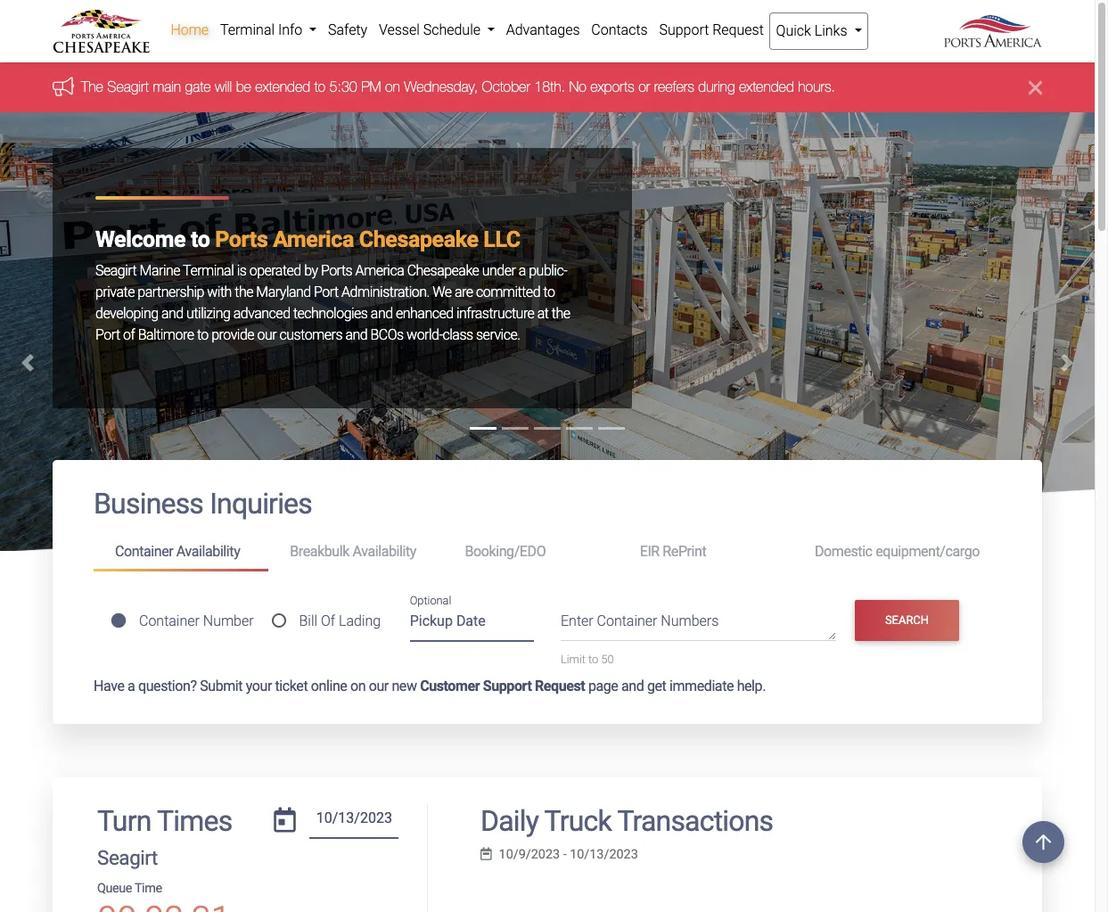 Task type: describe. For each thing, give the bounding box(es) containing it.
question?
[[138, 677, 197, 694]]

Optional text field
[[410, 607, 534, 642]]

seagirt for seagirt
[[97, 846, 158, 869]]

vessel
[[379, 21, 420, 38]]

reprint
[[663, 543, 706, 560]]

exports
[[590, 79, 635, 95]]

we
[[433, 283, 452, 300]]

no
[[569, 79, 587, 95]]

submit
[[200, 677, 243, 694]]

enter container numbers
[[561, 613, 719, 630]]

public-
[[529, 262, 567, 279]]

container availability link
[[94, 536, 269, 571]]

customer support request link
[[420, 677, 585, 694]]

seagirt for seagirt marine terminal is operated by ports america chesapeake under a public- private partnership with the maryland port administration.                         we are committed to developing and utilizing advanced technologies and enhanced infrastructure at the port of baltimore to provide                         our customers and bcos world-class service.
[[95, 262, 137, 279]]

world-
[[407, 326, 443, 343]]

and down administration.
[[371, 305, 393, 322]]

llc
[[484, 226, 520, 252]]

ports america chesapeake image
[[0, 113, 1095, 587]]

hours.
[[798, 79, 835, 95]]

limit to 50
[[561, 653, 614, 666]]

advantages
[[506, 21, 580, 38]]

home link
[[165, 12, 214, 48]]

seagirt marine terminal is operated by ports america chesapeake under a public- private partnership with the maryland port administration.                         we are committed to developing and utilizing advanced technologies and enhanced infrastructure at the port of baltimore to provide                         our customers and bcos world-class service.
[[95, 262, 570, 343]]

committed
[[476, 283, 540, 300]]

quick
[[776, 22, 811, 39]]

advantages link
[[500, 12, 586, 48]]

the seagirt main gate will be extended to 5:30 pm on wednesday, october 18th.  no exports or reefers during extended hours.
[[81, 79, 835, 95]]

are
[[455, 283, 473, 300]]

with
[[207, 283, 232, 300]]

1 horizontal spatial port
[[314, 283, 339, 300]]

contacts
[[591, 21, 648, 38]]

on inside the seagirt main gate will be extended to 5:30 pm on wednesday, october 18th.  no exports or reefers during extended hours. alert
[[385, 79, 400, 95]]

maryland
[[256, 283, 311, 300]]

equipment/cargo
[[876, 543, 980, 560]]

time
[[135, 881, 162, 896]]

limit
[[561, 653, 586, 666]]

domestic
[[815, 543, 872, 560]]

lading
[[339, 612, 381, 629]]

10/9/2023
[[499, 847, 560, 862]]

main
[[153, 79, 181, 95]]

50
[[601, 653, 614, 666]]

gate
[[185, 79, 211, 95]]

0 vertical spatial terminal
[[220, 21, 275, 38]]

go to top image
[[1023, 821, 1064, 863]]

0 horizontal spatial america
[[273, 226, 354, 252]]

container number
[[139, 612, 254, 629]]

5:30
[[329, 79, 357, 95]]

new
[[392, 677, 417, 694]]

1 horizontal spatial the
[[552, 305, 570, 322]]

queue
[[97, 881, 132, 896]]

get
[[647, 677, 666, 694]]

0 horizontal spatial a
[[128, 677, 135, 694]]

optional
[[410, 594, 451, 607]]

administration.
[[342, 283, 430, 300]]

to inside alert
[[314, 79, 326, 95]]

welcome
[[95, 226, 186, 252]]

baltimore
[[138, 326, 194, 343]]

eir reprint link
[[618, 536, 793, 568]]

wednesday,
[[404, 79, 478, 95]]

calendar week image
[[481, 848, 492, 861]]

1 horizontal spatial request
[[713, 21, 764, 38]]

on inside main content
[[350, 677, 366, 694]]

times
[[157, 804, 232, 838]]

to left 50
[[588, 653, 598, 666]]

links
[[815, 22, 847, 39]]

safety
[[328, 21, 367, 38]]

2 extended from the left
[[739, 79, 794, 95]]

partnership
[[138, 283, 204, 300]]

quick links link
[[770, 12, 868, 50]]

bullhorn image
[[53, 77, 81, 96]]

container for container availability
[[115, 543, 173, 560]]

transactions
[[617, 804, 773, 838]]

customers
[[279, 326, 342, 343]]

is
[[237, 262, 246, 279]]

or
[[638, 79, 650, 95]]

bill of lading
[[299, 612, 381, 629]]

schedule
[[423, 21, 481, 38]]

0 vertical spatial the
[[235, 283, 253, 300]]

infrastructure
[[456, 305, 534, 322]]

provide
[[211, 326, 254, 343]]

at
[[537, 305, 549, 322]]

1 extended from the left
[[255, 79, 310, 95]]

online
[[311, 677, 347, 694]]

domestic equipment/cargo link
[[793, 536, 1001, 568]]

0 horizontal spatial request
[[535, 677, 585, 694]]

turn times
[[97, 804, 232, 838]]

of
[[321, 612, 335, 629]]

private
[[95, 283, 135, 300]]

booking/edo link
[[444, 536, 618, 568]]

our inside seagirt marine terminal is operated by ports america chesapeake under a public- private partnership with the maryland port administration.                         we are committed to developing and utilizing advanced technologies and enhanced infrastructure at the port of baltimore to provide                         our customers and bcos world-class service.
[[257, 326, 276, 343]]

developing
[[95, 305, 158, 322]]

be
[[236, 79, 251, 95]]

search button
[[855, 600, 960, 641]]

help.
[[737, 677, 766, 694]]

terminal info
[[220, 21, 306, 38]]

info
[[278, 21, 302, 38]]

customer
[[420, 677, 480, 694]]

availability for container availability
[[176, 543, 240, 560]]

booking/edo
[[465, 543, 546, 560]]



Task type: locate. For each thing, give the bounding box(es) containing it.
truck
[[544, 804, 612, 838]]

chesapeake inside seagirt marine terminal is operated by ports america chesapeake under a public- private partnership with the maryland port administration.                         we are committed to developing and utilizing advanced technologies and enhanced infrastructure at the port of baltimore to provide                         our customers and bcos world-class service.
[[407, 262, 479, 279]]

1 vertical spatial a
[[128, 677, 135, 694]]

ports up the is
[[215, 226, 268, 252]]

terminal inside seagirt marine terminal is operated by ports america chesapeake under a public- private partnership with the maryland port administration.                         we are committed to developing and utilizing advanced technologies and enhanced infrastructure at the port of baltimore to provide                         our customers and bcos world-class service.
[[183, 262, 234, 279]]

vessel schedule
[[379, 21, 484, 38]]

0 vertical spatial request
[[713, 21, 764, 38]]

extended
[[255, 79, 310, 95], [739, 79, 794, 95]]

calendar day image
[[274, 807, 296, 832]]

and
[[161, 305, 183, 322], [371, 305, 393, 322], [345, 326, 367, 343], [621, 677, 644, 694]]

support right customer
[[483, 677, 532, 694]]

None text field
[[310, 804, 399, 839]]

10/13/2023
[[570, 847, 638, 862]]

safety link
[[322, 12, 373, 48]]

0 horizontal spatial support
[[483, 677, 532, 694]]

seagirt up private
[[95, 262, 137, 279]]

eir
[[640, 543, 660, 560]]

by
[[304, 262, 318, 279]]

our down advanced at the top of page
[[257, 326, 276, 343]]

18th.
[[534, 79, 565, 95]]

main content
[[39, 460, 1056, 912]]

and left bcos
[[345, 326, 367, 343]]

of
[[123, 326, 135, 343]]

business inquiries
[[94, 487, 312, 521]]

0 vertical spatial america
[[273, 226, 354, 252]]

numbers
[[661, 613, 719, 630]]

availability
[[176, 543, 240, 560], [353, 543, 416, 560]]

1 vertical spatial support
[[483, 677, 532, 694]]

the right at
[[552, 305, 570, 322]]

to
[[314, 79, 326, 95], [191, 226, 210, 252], [543, 283, 555, 300], [197, 326, 208, 343], [588, 653, 598, 666]]

support up reefers
[[659, 21, 709, 38]]

1 horizontal spatial a
[[519, 262, 526, 279]]

under
[[482, 262, 516, 279]]

have a question? submit your ticket online on our new customer support request page and get immediate help.
[[94, 677, 766, 694]]

our left new
[[369, 677, 389, 694]]

america
[[273, 226, 354, 252], [355, 262, 404, 279]]

domestic equipment/cargo
[[815, 543, 980, 560]]

request down limit at the bottom of page
[[535, 677, 585, 694]]

0 horizontal spatial the
[[235, 283, 253, 300]]

the seagirt main gate will be extended to 5:30 pm on wednesday, october 18th.  no exports or reefers during extended hours. link
[[81, 79, 835, 95]]

the down the is
[[235, 283, 253, 300]]

1 vertical spatial our
[[369, 677, 389, 694]]

advanced
[[233, 305, 290, 322]]

quick links
[[776, 22, 851, 39]]

Enter Container Numbers text field
[[561, 611, 836, 641]]

a right under
[[519, 262, 526, 279]]

terminal left info
[[220, 21, 275, 38]]

container for container number
[[139, 612, 200, 629]]

on right pm at the top left
[[385, 79, 400, 95]]

seagirt right the
[[107, 79, 149, 95]]

class
[[443, 326, 473, 343]]

0 vertical spatial our
[[257, 326, 276, 343]]

technologies
[[293, 305, 368, 322]]

0 horizontal spatial extended
[[255, 79, 310, 95]]

a
[[519, 262, 526, 279], [128, 677, 135, 694]]

a inside seagirt marine terminal is operated by ports america chesapeake under a public- private partnership with the maryland port administration.                         we are committed to developing and utilizing advanced technologies and enhanced infrastructure at the port of baltimore to provide                         our customers and bcos world-class service.
[[519, 262, 526, 279]]

2 vertical spatial seagirt
[[97, 846, 158, 869]]

0 vertical spatial on
[[385, 79, 400, 95]]

10/9/2023 - 10/13/2023
[[499, 847, 638, 862]]

1 horizontal spatial on
[[385, 79, 400, 95]]

have
[[94, 677, 124, 694]]

port
[[314, 283, 339, 300], [95, 326, 120, 343]]

container up 50
[[597, 613, 657, 630]]

ports inside seagirt marine terminal is operated by ports america chesapeake under a public- private partnership with the maryland port administration.                         we are committed to developing and utilizing advanced technologies and enhanced infrastructure at the port of baltimore to provide                         our customers and bcos world-class service.
[[321, 262, 352, 279]]

1 vertical spatial terminal
[[183, 262, 234, 279]]

america inside seagirt marine terminal is operated by ports america chesapeake under a public- private partnership with the maryland port administration.                         we are committed to developing and utilizing advanced technologies and enhanced infrastructure at the port of baltimore to provide                         our customers and bcos world-class service.
[[355, 262, 404, 279]]

eir reprint
[[640, 543, 706, 560]]

business
[[94, 487, 203, 521]]

1 vertical spatial america
[[355, 262, 404, 279]]

support inside main content
[[483, 677, 532, 694]]

will
[[215, 79, 232, 95]]

terminal info link
[[214, 12, 322, 48]]

2 availability from the left
[[353, 543, 416, 560]]

0 vertical spatial chesapeake
[[359, 226, 478, 252]]

request left "quick" on the top of the page
[[713, 21, 764, 38]]

search
[[885, 613, 929, 627]]

seagirt
[[107, 79, 149, 95], [95, 262, 137, 279], [97, 846, 158, 869]]

terminal up "with"
[[183, 262, 234, 279]]

marine
[[140, 262, 180, 279]]

seagirt inside seagirt marine terminal is operated by ports america chesapeake under a public- private partnership with the maryland port administration.                         we are committed to developing and utilizing advanced technologies and enhanced infrastructure at the port of baltimore to provide                         our customers and bcos world-class service.
[[95, 262, 137, 279]]

bcos
[[370, 326, 404, 343]]

to down public-
[[543, 283, 555, 300]]

breakbulk availability link
[[269, 536, 444, 568]]

1 horizontal spatial ports
[[321, 262, 352, 279]]

enhanced
[[396, 305, 453, 322]]

1 horizontal spatial support
[[659, 21, 709, 38]]

1 horizontal spatial america
[[355, 262, 404, 279]]

a right have
[[128, 677, 135, 694]]

availability right breakbulk
[[353, 543, 416, 560]]

1 vertical spatial ports
[[321, 262, 352, 279]]

turn
[[97, 804, 151, 838]]

1 vertical spatial chesapeake
[[407, 262, 479, 279]]

pm
[[361, 79, 381, 95]]

daily
[[481, 804, 539, 838]]

availability down business inquiries
[[176, 543, 240, 560]]

0 vertical spatial seagirt
[[107, 79, 149, 95]]

and left get
[[621, 677, 644, 694]]

1 vertical spatial request
[[535, 677, 585, 694]]

ticket
[[275, 677, 308, 694]]

operated
[[249, 262, 301, 279]]

reefers
[[654, 79, 694, 95]]

during
[[698, 79, 735, 95]]

container down business on the bottom left of the page
[[115, 543, 173, 560]]

1 horizontal spatial our
[[369, 677, 389, 694]]

1 vertical spatial on
[[350, 677, 366, 694]]

support request link
[[654, 12, 770, 48]]

immediate
[[669, 677, 734, 694]]

0 horizontal spatial on
[[350, 677, 366, 694]]

daily truck transactions
[[481, 804, 773, 838]]

seagirt inside alert
[[107, 79, 149, 95]]

0 horizontal spatial port
[[95, 326, 120, 343]]

page
[[588, 677, 618, 694]]

breakbulk availability
[[290, 543, 416, 560]]

1 horizontal spatial availability
[[353, 543, 416, 560]]

0 vertical spatial port
[[314, 283, 339, 300]]

close image
[[1029, 77, 1042, 98]]

0 vertical spatial ports
[[215, 226, 268, 252]]

container availability
[[115, 543, 240, 560]]

0 horizontal spatial availability
[[176, 543, 240, 560]]

extended right 'be'
[[255, 79, 310, 95]]

0 vertical spatial support
[[659, 21, 709, 38]]

ports right by
[[321, 262, 352, 279]]

inquiries
[[210, 487, 312, 521]]

to left 5:30
[[314, 79, 326, 95]]

extended right during
[[739, 79, 794, 95]]

number
[[203, 612, 254, 629]]

0 horizontal spatial our
[[257, 326, 276, 343]]

to down utilizing
[[197, 326, 208, 343]]

container
[[115, 543, 173, 560], [139, 612, 200, 629], [597, 613, 657, 630]]

breakbulk
[[290, 543, 349, 560]]

on right online
[[350, 677, 366, 694]]

welcome to ports america chesapeake llc
[[95, 226, 520, 252]]

0 horizontal spatial ports
[[215, 226, 268, 252]]

1 vertical spatial seagirt
[[95, 262, 137, 279]]

support
[[659, 21, 709, 38], [483, 677, 532, 694]]

contacts link
[[586, 12, 654, 48]]

and down partnership
[[161, 305, 183, 322]]

port left of
[[95, 326, 120, 343]]

the
[[235, 283, 253, 300], [552, 305, 570, 322]]

container left number
[[139, 612, 200, 629]]

vessel schedule link
[[373, 12, 500, 48]]

availability for breakbulk availability
[[353, 543, 416, 560]]

to up "with"
[[191, 226, 210, 252]]

1 horizontal spatial extended
[[739, 79, 794, 95]]

the seagirt main gate will be extended to 5:30 pm on wednesday, october 18th.  no exports or reefers during extended hours. alert
[[0, 63, 1095, 113]]

0 vertical spatial a
[[519, 262, 526, 279]]

seagirt up queue time
[[97, 846, 158, 869]]

america up by
[[273, 226, 354, 252]]

america up administration.
[[355, 262, 404, 279]]

1 vertical spatial the
[[552, 305, 570, 322]]

1 vertical spatial port
[[95, 326, 120, 343]]

main content containing business inquiries
[[39, 460, 1056, 912]]

port up the technologies
[[314, 283, 339, 300]]

1 availability from the left
[[176, 543, 240, 560]]



Task type: vqa. For each thing, say whether or not it's contained in the screenshot.
Close Image
yes



